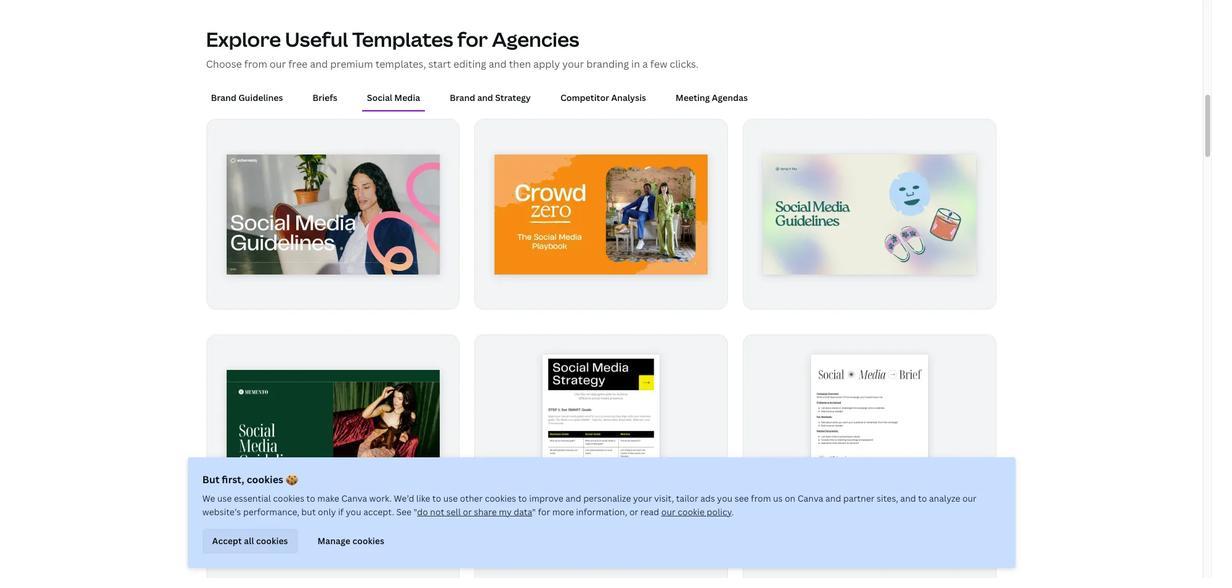 Task type: describe. For each thing, give the bounding box(es) containing it.
2 or from the left
[[630, 507, 639, 518]]

our inside we use essential cookies to make canva work. we'd like to use other cookies to improve and personalize your visit, tailor ads you see from us on canva and partner sites, and to analyze our website's performance, but only if you accept. see "
[[963, 493, 977, 505]]

our inside explore useful templates for agencies choose from our free and premium templates, start editing and then apply your branding in a few clicks.
[[270, 57, 286, 71]]

personalize
[[584, 493, 631, 505]]

website's
[[202, 507, 241, 518]]

manage cookies button
[[308, 529, 394, 554]]

agendas
[[712, 92, 748, 104]]

social media style guide presentation in black and white emerald mint green aspirational elegance style image
[[226, 370, 440, 490]]

and right free
[[310, 57, 328, 71]]

social media button
[[362, 86, 425, 110]]

accept all cookies button
[[202, 529, 298, 554]]

make
[[318, 493, 339, 505]]

1 canva from the left
[[342, 493, 367, 505]]

1 or from the left
[[463, 507, 472, 518]]

cookies up my
[[485, 493, 516, 505]]

1 horizontal spatial for
[[538, 507, 550, 518]]

brand guidelines button
[[206, 86, 288, 110]]

briefs
[[313, 92, 338, 104]]

we
[[202, 493, 215, 505]]

data
[[514, 507, 533, 518]]

policy
[[707, 507, 732, 518]]

not
[[430, 507, 445, 518]]

then
[[509, 57, 531, 71]]

tailor
[[677, 493, 699, 505]]

manage
[[318, 535, 351, 547]]

editing
[[454, 57, 487, 71]]

all
[[244, 535, 254, 547]]

templates
[[352, 26, 454, 53]]

in
[[632, 57, 640, 71]]

social media strategy doc in black yellow classic professional style image
[[544, 355, 660, 506]]

brand for brand and strategy
[[450, 92, 476, 104]]

meeting agendas button
[[671, 86, 753, 110]]

apply
[[534, 57, 560, 71]]

start
[[429, 57, 451, 71]]

and left partner
[[826, 493, 842, 505]]

2 canva from the left
[[798, 493, 824, 505]]

2 vertical spatial our
[[662, 507, 676, 518]]

cookies inside button
[[353, 535, 384, 547]]

your inside we use essential cookies to make canva work. we'd like to use other cookies to improve and personalize your visit, tailor ads you see from us on canva and partner sites, and to analyze our website's performance, but only if you accept. see "
[[633, 493, 652, 505]]

on
[[785, 493, 796, 505]]

and right the sites,
[[901, 493, 917, 505]]

first,
[[222, 473, 244, 487]]

cookies down the "🍪"
[[273, 493, 305, 505]]

2 use from the left
[[444, 493, 458, 505]]

competitor
[[561, 92, 610, 104]]

competitor analysis
[[561, 92, 646, 104]]

we'd
[[394, 493, 414, 505]]

accept all cookies
[[212, 535, 288, 547]]

1 to from the left
[[307, 493, 315, 505]]

explore useful templates for agencies choose from our free and premium templates, start editing and then apply your branding in a few clicks.
[[206, 26, 699, 71]]

1 horizontal spatial you
[[718, 493, 733, 505]]

brand and strategy button
[[445, 86, 536, 110]]

4 to from the left
[[919, 493, 928, 505]]

explore
[[206, 26, 281, 53]]

premium
[[330, 57, 373, 71]]

social media style guide presentation in bright red cobalt bright green chic photocentric frames style image
[[495, 154, 708, 274]]

information,
[[576, 507, 628, 518]]

agencies
[[492, 26, 580, 53]]

" inside we use essential cookies to make canva work. we'd like to use other cookies to improve and personalize your visit, tailor ads you see from us on canva and partner sites, and to analyze our website's performance, but only if you accept. see "
[[414, 507, 417, 518]]

briefs button
[[308, 86, 343, 110]]

2 " from the left
[[533, 507, 536, 518]]

social
[[367, 92, 393, 104]]

strategy
[[495, 92, 531, 104]]

competitor analysis button
[[556, 86, 651, 110]]

templates,
[[376, 57, 426, 71]]

ads
[[701, 493, 715, 505]]

sell
[[447, 507, 461, 518]]



Task type: vqa. For each thing, say whether or not it's contained in the screenshot.
design
no



Task type: locate. For each thing, give the bounding box(es) containing it.
cookies inside button
[[256, 535, 288, 547]]

1 vertical spatial for
[[538, 507, 550, 518]]

analyze
[[930, 493, 961, 505]]

for down improve
[[538, 507, 550, 518]]

for inside explore useful templates for agencies choose from our free and premium templates, start editing and then apply your branding in a few clicks.
[[458, 26, 488, 53]]

but
[[202, 473, 220, 487]]

performance,
[[243, 507, 299, 518]]

to
[[307, 493, 315, 505], [433, 493, 441, 505], [519, 493, 527, 505], [919, 493, 928, 505]]

social media style guide presentation in beige dark green lilac simple vibrant minimalism style image
[[764, 154, 977, 274]]

a
[[643, 57, 648, 71]]

improve
[[529, 493, 564, 505]]

our left free
[[270, 57, 286, 71]]

your
[[563, 57, 584, 71], [633, 493, 652, 505]]

analysis
[[612, 92, 646, 104]]

2 brand from the left
[[450, 92, 476, 104]]

1 horizontal spatial canva
[[798, 493, 824, 505]]

guidelines
[[239, 92, 283, 104]]

but
[[302, 507, 316, 518]]

do not sell or share my data " for more information, or read our cookie policy .
[[417, 507, 734, 518]]

accept.
[[364, 507, 394, 518]]

see
[[397, 507, 412, 518]]

work.
[[369, 493, 392, 505]]

1 use from the left
[[217, 493, 232, 505]]

"
[[414, 507, 417, 518], [533, 507, 536, 518]]

0 horizontal spatial canva
[[342, 493, 367, 505]]

1 vertical spatial you
[[346, 507, 361, 518]]

you right if
[[346, 507, 361, 518]]

0 horizontal spatial your
[[563, 57, 584, 71]]

you up policy
[[718, 493, 733, 505]]

from down explore
[[244, 57, 267, 71]]

other
[[460, 493, 483, 505]]

partner
[[844, 493, 875, 505]]

social media brief doc in black and white editorial style image
[[812, 355, 929, 506]]

and up the do not sell or share my data " for more information, or read our cookie policy .
[[566, 493, 582, 505]]

2 horizontal spatial our
[[963, 493, 977, 505]]

" down improve
[[533, 507, 536, 518]]

0 horizontal spatial you
[[346, 507, 361, 518]]

or
[[463, 507, 472, 518], [630, 507, 639, 518]]

from left us
[[751, 493, 771, 505]]

brand for brand guidelines
[[211, 92, 237, 104]]

your up read
[[633, 493, 652, 505]]

from
[[244, 57, 267, 71], [751, 493, 771, 505]]

or left read
[[630, 507, 639, 518]]

0 horizontal spatial or
[[463, 507, 472, 518]]

us
[[774, 493, 783, 505]]

our cookie policy link
[[662, 507, 732, 518]]

cookies up essential
[[247, 473, 283, 487]]

and left then
[[489, 57, 507, 71]]

our down visit,
[[662, 507, 676, 518]]

we use essential cookies to make canva work. we'd like to use other cookies to improve and personalize your visit, tailor ads you see from us on canva and partner sites, and to analyze our website's performance, but only if you accept. see "
[[202, 493, 977, 518]]

like
[[416, 493, 431, 505]]

our right analyze
[[963, 493, 977, 505]]

social media
[[367, 92, 420, 104]]

read
[[641, 507, 660, 518]]

sites,
[[877, 493, 899, 505]]

1 horizontal spatial our
[[662, 507, 676, 518]]

to up but
[[307, 493, 315, 505]]

more
[[553, 507, 574, 518]]

see
[[735, 493, 749, 505]]

few
[[651, 57, 668, 71]]

do
[[417, 507, 428, 518]]

our
[[270, 57, 286, 71], [963, 493, 977, 505], [662, 507, 676, 518]]

1 horizontal spatial or
[[630, 507, 639, 518]]

meeting agendas
[[676, 92, 748, 104]]

only
[[318, 507, 336, 518]]

your right apply
[[563, 57, 584, 71]]

to left analyze
[[919, 493, 928, 505]]

my
[[499, 507, 512, 518]]

0 vertical spatial from
[[244, 57, 267, 71]]

social media style guide presentation in black and white neon pink turquoise bold gradient style image
[[226, 154, 440, 274]]

0 vertical spatial your
[[563, 57, 584, 71]]

1 brand from the left
[[211, 92, 237, 104]]

1 vertical spatial your
[[633, 493, 652, 505]]

manage cookies
[[318, 535, 384, 547]]

cookies
[[247, 473, 283, 487], [273, 493, 305, 505], [485, 493, 516, 505], [256, 535, 288, 547], [353, 535, 384, 547]]

1 vertical spatial our
[[963, 493, 977, 505]]

to right like
[[433, 493, 441, 505]]

meeting
[[676, 92, 710, 104]]

but first, cookies 🍪
[[202, 473, 298, 487]]

1 horizontal spatial "
[[533, 507, 536, 518]]

brand guidelines
[[211, 92, 283, 104]]

share
[[474, 507, 497, 518]]

use up sell
[[444, 493, 458, 505]]

for up editing
[[458, 26, 488, 53]]

0 vertical spatial our
[[270, 57, 286, 71]]

or right sell
[[463, 507, 472, 518]]

clicks.
[[670, 57, 699, 71]]

brand and strategy
[[450, 92, 531, 104]]

free
[[288, 57, 308, 71]]

if
[[338, 507, 344, 518]]

2 to from the left
[[433, 493, 441, 505]]

0 horizontal spatial "
[[414, 507, 417, 518]]

brand
[[211, 92, 237, 104], [450, 92, 476, 104]]

and
[[310, 57, 328, 71], [489, 57, 507, 71], [478, 92, 493, 104], [566, 493, 582, 505], [826, 493, 842, 505], [901, 493, 917, 505]]

from inside we use essential cookies to make canva work. we'd like to use other cookies to improve and personalize your visit, tailor ads you see from us on canva and partner sites, and to analyze our website's performance, but only if you accept. see "
[[751, 493, 771, 505]]

1 vertical spatial from
[[751, 493, 771, 505]]

cookies down accept. on the left bottom of page
[[353, 535, 384, 547]]

from inside explore useful templates for agencies choose from our free and premium templates, start editing and then apply your branding in a few clicks.
[[244, 57, 267, 71]]

canva up if
[[342, 493, 367, 505]]

1 horizontal spatial use
[[444, 493, 458, 505]]

do not sell or share my data link
[[417, 507, 533, 518]]

3 to from the left
[[519, 493, 527, 505]]

branding
[[587, 57, 629, 71]]

0 horizontal spatial brand
[[211, 92, 237, 104]]

1 " from the left
[[414, 507, 417, 518]]

accept
[[212, 535, 242, 547]]

cookies right all
[[256, 535, 288, 547]]

canva right 'on'
[[798, 493, 824, 505]]

1 horizontal spatial from
[[751, 493, 771, 505]]

canva
[[342, 493, 367, 505], [798, 493, 824, 505]]

visit,
[[655, 493, 674, 505]]

" right see
[[414, 507, 417, 518]]

for
[[458, 26, 488, 53], [538, 507, 550, 518]]

0 horizontal spatial for
[[458, 26, 488, 53]]

useful
[[285, 26, 348, 53]]

🍪
[[286, 473, 298, 487]]

brand inside brand guidelines button
[[211, 92, 237, 104]]

and left strategy
[[478, 92, 493, 104]]

essential
[[234, 493, 271, 505]]

1 horizontal spatial brand
[[450, 92, 476, 104]]

0 vertical spatial for
[[458, 26, 488, 53]]

0 horizontal spatial use
[[217, 493, 232, 505]]

0 vertical spatial you
[[718, 493, 733, 505]]

brand down choose
[[211, 92, 237, 104]]

0 horizontal spatial our
[[270, 57, 286, 71]]

you
[[718, 493, 733, 505], [346, 507, 361, 518]]

cookie
[[678, 507, 705, 518]]

use
[[217, 493, 232, 505], [444, 493, 458, 505]]

brand down editing
[[450, 92, 476, 104]]

media
[[395, 92, 420, 104]]

to up data
[[519, 493, 527, 505]]

1 horizontal spatial your
[[633, 493, 652, 505]]

your inside explore useful templates for agencies choose from our free and premium templates, start editing and then apply your branding in a few clicks.
[[563, 57, 584, 71]]

.
[[732, 507, 734, 518]]

choose
[[206, 57, 242, 71]]

use up website's
[[217, 493, 232, 505]]

brand inside "brand and strategy" button
[[450, 92, 476, 104]]

0 horizontal spatial from
[[244, 57, 267, 71]]

and inside button
[[478, 92, 493, 104]]



